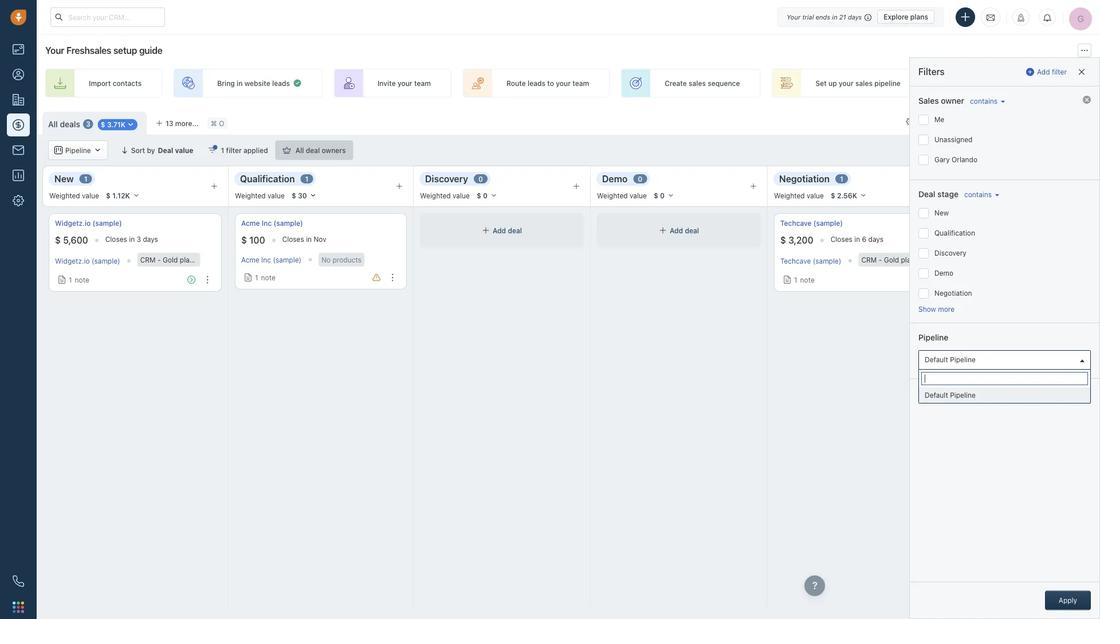 Task type: describe. For each thing, give the bounding box(es) containing it.
5,600
[[63, 235, 88, 246]]

bring
[[217, 79, 235, 87]]

settings button
[[901, 112, 951, 131]]

$ for demo's $ 0 button
[[654, 191, 659, 199]]

13 more...
[[166, 119, 199, 127]]

applied
[[244, 146, 268, 154]]

contains button for deal stage
[[962, 189, 1000, 199]]

in for $ 100
[[306, 235, 312, 243]]

what's new image
[[1018, 14, 1026, 22]]

orlando
[[952, 156, 978, 164]]

deal inside button
[[306, 146, 320, 154]]

stage
[[938, 189, 959, 199]]

2 widgetz.io from the top
[[55, 257, 90, 265]]

2 inc from the top
[[261, 256, 271, 264]]

(sample) up more
[[945, 256, 974, 264]]

Search your CRM... text field
[[50, 7, 165, 27]]

pipeline down more
[[951, 356, 976, 364]]

2 leads from the left
[[528, 79, 546, 87]]

explore plans
[[884, 13, 929, 21]]

owners
[[322, 146, 346, 154]]

add filter link
[[1027, 63, 1067, 81]]

0 vertical spatial new
[[54, 173, 74, 184]]

pipeline inside option
[[951, 391, 976, 399]]

1 techcave (sample) link from the top
[[781, 218, 843, 228]]

13
[[166, 119, 173, 127]]

to
[[548, 79, 554, 87]]

0 vertical spatial discovery
[[425, 173, 468, 184]]

(sample) down "3,200"
[[813, 257, 842, 265]]

add filter
[[1038, 68, 1067, 76]]

2 sales from the left
[[856, 79, 873, 87]]

setup
[[113, 45, 137, 56]]

freshsales
[[66, 45, 111, 56]]

100
[[249, 235, 265, 246]]

weighted for demo
[[597, 191, 628, 199]]

your inside the invite your team 'link'
[[398, 79, 413, 87]]

owner
[[941, 96, 965, 105]]

all for deal
[[296, 146, 304, 154]]

$ 30 button
[[287, 189, 322, 202]]

1 techcave (sample) from the top
[[781, 219, 843, 227]]

gold for $ 3,200
[[884, 256, 900, 264]]

$ for $ 1.12k "button"
[[106, 191, 110, 199]]

closes for $ 5,600
[[105, 235, 127, 243]]

$ 2.56k
[[831, 191, 858, 199]]

invite your team link
[[334, 69, 452, 97]]

13 more... button
[[150, 115, 205, 131]]

ends
[[816, 13, 831, 21]]

gold for $ 5,600
[[163, 256, 178, 264]]

trial
[[803, 13, 814, 21]]

plans
[[911, 13, 929, 21]]

$ 0 for discovery
[[477, 191, 488, 199]]

contains for owner
[[971, 97, 998, 105]]

sequence
[[708, 79, 740, 87]]

days for $ 5,600
[[143, 235, 158, 243]]

in for $ 5,600
[[129, 235, 135, 243]]

quotas and forecasting link
[[936, 140, 1038, 160]]

⌘
[[211, 119, 217, 127]]

1 techcave from the top
[[781, 219, 812, 227]]

set up your sales pipeline
[[816, 79, 901, 87]]

21
[[840, 13, 847, 21]]

value for qualification
[[268, 191, 285, 199]]

weighted value for new
[[49, 191, 99, 199]]

container_wx8msf4aqz5i3rn1 image inside settings popup button
[[906, 118, 914, 126]]

explore plans link
[[878, 10, 935, 24]]

gary orlando
[[935, 156, 978, 164]]

3.71k
[[107, 121, 126, 129]]

container_wx8msf4aqz5i3rn1 image inside bring in website leads link
[[293, 79, 302, 88]]

1 down $ 5,600
[[69, 276, 72, 284]]

default for the default pipeline dropdown button
[[925, 356, 949, 364]]

your for your trial ends in 21 days
[[787, 13, 801, 21]]

weighted value for demo
[[597, 191, 647, 199]]

$ 1.12k button
[[101, 189, 145, 202]]

your for your freshsales setup guide
[[45, 45, 64, 56]]

0 vertical spatial demo
[[602, 173, 628, 184]]

2 acme inc (sample) link from the top
[[241, 256, 302, 264]]

route
[[507, 79, 526, 87]]

$ for $ 30 button
[[292, 191, 296, 199]]

2 acme inc (sample) from the top
[[241, 256, 302, 264]]

contains button for sales owner
[[968, 96, 1006, 106]]

wrapper image
[[909, 272, 925, 288]]

apply
[[1059, 596, 1078, 604]]

$ 100
[[241, 235, 265, 246]]

by
[[147, 146, 155, 154]]

all deals link
[[48, 118, 80, 130]]

your inside route leads to your team link
[[556, 79, 571, 87]]

container_wx8msf4aqz5i3rn1 image down all deals link at the left top
[[54, 146, 62, 154]]

6
[[862, 235, 867, 243]]

1 up $ 30 button
[[305, 175, 309, 183]]

default pipeline list box
[[919, 388, 1091, 403]]

1 acme from the top
[[241, 219, 260, 227]]

quotas and forecasting
[[947, 146, 1026, 154]]

no
[[322, 256, 331, 264]]

$ 30
[[292, 191, 307, 199]]

monthly for 3,200
[[917, 256, 943, 264]]

your inside set up your sales pipeline link
[[839, 79, 854, 87]]

add deal link
[[933, 69, 1027, 97]]

1.12k
[[112, 191, 130, 199]]

no products
[[322, 256, 362, 264]]

30
[[298, 191, 307, 199]]

$ for $ 3.71k button
[[101, 121, 105, 129]]

pipeline down deals
[[65, 146, 91, 154]]

in for $ 3,200
[[855, 235, 861, 243]]

contains for stage
[[965, 190, 992, 198]]

sort by deal value
[[131, 146, 193, 154]]

more...
[[175, 119, 199, 127]]

container_wx8msf4aqz5i3rn1 image down $ 100
[[244, 273, 252, 281]]

1 inc from the top
[[262, 219, 272, 227]]

⌘ o
[[211, 119, 224, 127]]

1 vertical spatial discovery
[[935, 249, 967, 257]]

guide
[[139, 45, 163, 56]]

import
[[89, 79, 111, 87]]

1 vertical spatial negotiation
[[935, 289, 973, 297]]

default pipeline for default pipeline list box
[[925, 391, 976, 399]]

send email image
[[987, 13, 995, 22]]

default pipeline button
[[919, 350, 1091, 370]]

1 down pipeline dropdown button at the top left of page
[[84, 175, 87, 183]]

$ for $ 2.56k button
[[831, 191, 836, 199]]

days for $ 3,200
[[869, 235, 884, 243]]

nov
[[314, 235, 327, 243]]

freshworks switcher image
[[13, 601, 24, 613]]

all deal owners
[[296, 146, 346, 154]]

1 leads from the left
[[272, 79, 290, 87]]

set
[[816, 79, 827, 87]]

settings
[[917, 118, 945, 126]]

1 note for $ 5,600
[[69, 276, 89, 284]]

import contacts
[[89, 79, 142, 87]]

all for deals
[[48, 119, 58, 129]]

container_wx8msf4aqz5i3rn1 image inside all deal owners button
[[283, 146, 291, 154]]

(sample) down $ 2.56k
[[814, 219, 843, 227]]

create sales sequence
[[665, 79, 740, 87]]

filter for add
[[1052, 68, 1067, 76]]

2 techcave (sample) link from the top
[[781, 257, 842, 265]]

filter for 1
[[226, 146, 242, 154]]

sort
[[131, 146, 145, 154]]

closes for $ 100
[[282, 235, 304, 243]]

2 acme from the top
[[241, 256, 260, 264]]

weighted for qualification
[[235, 191, 266, 199]]

1 widgetz.io (sample) link from the top
[[55, 218, 122, 228]]

2.56k
[[837, 191, 858, 199]]

invite
[[378, 79, 396, 87]]

more
[[939, 305, 955, 313]]

Search field
[[1039, 140, 1096, 160]]

note for $ 100
[[261, 273, 276, 281]]

1 horizontal spatial qualification
[[935, 229, 976, 237]]

sales
[[919, 96, 939, 105]]

products
[[333, 256, 362, 264]]

1 acme inc (sample) link from the top
[[241, 218, 303, 228]]

1 sales from the left
[[689, 79, 706, 87]]

1 widgetz.io from the top
[[55, 219, 91, 227]]

1 filter applied
[[221, 146, 268, 154]]

create sales sequence link
[[622, 69, 761, 97]]

3 for in
[[137, 235, 141, 243]]



Task type: vqa. For each thing, say whether or not it's contained in the screenshot.
Group by
no



Task type: locate. For each thing, give the bounding box(es) containing it.
team right 'to'
[[573, 79, 589, 87]]

0 horizontal spatial leads
[[272, 79, 290, 87]]

pipeline button
[[48, 140, 108, 160]]

filters
[[919, 66, 945, 77]]

2 horizontal spatial add deal
[[977, 79, 1006, 87]]

1 horizontal spatial sales
[[856, 79, 873, 87]]

deals
[[60, 119, 80, 129]]

(sample) down closes in 3 days
[[92, 257, 120, 265]]

value for negotiation
[[807, 191, 824, 199]]

3 weighted value from the left
[[420, 191, 470, 199]]

0 horizontal spatial sales
[[689, 79, 706, 87]]

1 vertical spatial contains button
[[962, 189, 1000, 199]]

0 vertical spatial acme inc (sample) link
[[241, 218, 303, 228]]

note down 100
[[261, 273, 276, 281]]

$ 5,600
[[55, 235, 88, 246]]

1 horizontal spatial discovery
[[935, 249, 967, 257]]

0 horizontal spatial crm
[[140, 256, 156, 264]]

0 horizontal spatial qualification
[[240, 173, 295, 184]]

widgetz.io (sample) link up 5,600
[[55, 218, 122, 228]]

value for new
[[82, 191, 99, 199]]

your
[[398, 79, 413, 87], [556, 79, 571, 87], [839, 79, 854, 87]]

default inside dropdown button
[[925, 356, 949, 364]]

website
[[245, 79, 270, 87]]

default for default pipeline list box
[[925, 391, 949, 399]]

0 horizontal spatial negotiation
[[780, 173, 830, 184]]

0 horizontal spatial monthly
[[196, 256, 222, 264]]

crm down closes in 3 days
[[140, 256, 156, 264]]

0 vertical spatial default pipeline
[[925, 356, 976, 364]]

2 techcave (sample) from the top
[[781, 257, 842, 265]]

days
[[848, 13, 862, 21], [143, 235, 158, 243], [869, 235, 884, 243]]

2 horizontal spatial note
[[801, 276, 815, 284]]

import contacts link
[[45, 69, 162, 97]]

container_wx8msf4aqz5i3rn1 image right applied
[[283, 146, 291, 154]]

0 horizontal spatial gold
[[163, 256, 178, 264]]

value for discovery
[[453, 191, 470, 199]]

days right 6
[[869, 235, 884, 243]]

team right invite
[[414, 79, 431, 87]]

0 vertical spatial your
[[787, 13, 801, 21]]

acme inc (sample) up 100
[[241, 219, 303, 227]]

bring in website leads
[[217, 79, 290, 87]]

0 vertical spatial techcave (sample) link
[[781, 218, 843, 228]]

closes
[[105, 235, 127, 243], [282, 235, 304, 243], [831, 235, 853, 243]]

1 vertical spatial techcave
[[781, 257, 811, 265]]

techcave (sample) link down "3,200"
[[781, 257, 842, 265]]

1 vertical spatial inc
[[261, 256, 271, 264]]

5 weighted value from the left
[[774, 191, 824, 199]]

weighted value for negotiation
[[774, 191, 824, 199]]

plan for 5,600
[[180, 256, 194, 264]]

inc down 100
[[261, 256, 271, 264]]

monthly for 5,600
[[196, 256, 222, 264]]

your right invite
[[398, 79, 413, 87]]

0 vertical spatial qualification
[[240, 173, 295, 184]]

1 vertical spatial techcave (sample)
[[781, 257, 842, 265]]

3 for deals
[[86, 120, 90, 128]]

default inside default pipeline option
[[925, 391, 949, 399]]

closes in 6 days
[[831, 235, 884, 243]]

- down closes in 3 days
[[158, 256, 161, 264]]

default pipeline inside dropdown button
[[925, 356, 976, 364]]

closes in nov
[[282, 235, 327, 243]]

1 team from the left
[[414, 79, 431, 87]]

filter inside button
[[226, 146, 242, 154]]

1 horizontal spatial leads
[[528, 79, 546, 87]]

up
[[829, 79, 837, 87]]

1 vertical spatial 3
[[137, 235, 141, 243]]

crm - gold plan monthly (sample) for $ 5,600
[[140, 256, 252, 264]]

2 plan from the left
[[901, 256, 915, 264]]

0 vertical spatial widgetz.io
[[55, 219, 91, 227]]

your left freshsales
[[45, 45, 64, 56]]

closes in 3 days
[[105, 235, 158, 243]]

all left deals
[[48, 119, 58, 129]]

0 horizontal spatial add deal
[[493, 226, 522, 234]]

note for $ 3,200
[[801, 276, 815, 284]]

4 weighted value from the left
[[597, 191, 647, 199]]

in
[[833, 13, 838, 21], [237, 79, 243, 87], [129, 235, 135, 243], [306, 235, 312, 243], [855, 235, 861, 243]]

1 up $ 2.56k
[[840, 175, 844, 183]]

0 vertical spatial widgetz.io (sample) link
[[55, 218, 122, 228]]

2 horizontal spatial your
[[839, 79, 854, 87]]

1 horizontal spatial monthly
[[917, 256, 943, 264]]

days right 21
[[848, 13, 862, 21]]

contains
[[971, 97, 998, 105], [965, 190, 992, 198]]

4 weighted from the left
[[597, 191, 628, 199]]

1 vertical spatial your
[[45, 45, 64, 56]]

discovery
[[425, 173, 468, 184], [935, 249, 967, 257]]

widgetz.io down $ 5,600
[[55, 257, 90, 265]]

0 vertical spatial negotiation
[[780, 173, 830, 184]]

deal stage
[[919, 189, 959, 199]]

container_wx8msf4aqz5i3rn1 image down the ⌘
[[208, 146, 216, 154]]

container_wx8msf4aqz5i3rn1 image inside $ 3.71k button
[[127, 121, 135, 129]]

default pipeline inside option
[[925, 391, 976, 399]]

1 crm - gold plan monthly (sample) from the left
[[140, 256, 252, 264]]

1 horizontal spatial note
[[261, 273, 276, 281]]

1 note for $ 3,200
[[795, 276, 815, 284]]

weighted for negotiation
[[774, 191, 805, 199]]

deal left stage at the right of page
[[919, 189, 936, 199]]

- for $ 3,200
[[879, 256, 882, 264]]

1 vertical spatial widgetz.io
[[55, 257, 90, 265]]

$ 0 button for demo
[[649, 189, 680, 202]]

0 horizontal spatial filter
[[226, 146, 242, 154]]

contains right stage at the right of page
[[965, 190, 992, 198]]

0 horizontal spatial your
[[45, 45, 64, 56]]

default
[[925, 356, 949, 364], [925, 391, 949, 399]]

1 vertical spatial demo
[[935, 269, 954, 277]]

techcave (sample) link up "3,200"
[[781, 218, 843, 228]]

container_wx8msf4aqz5i3rn1 image inside 1 filter applied button
[[208, 146, 216, 154]]

$ 1.12k
[[106, 191, 130, 199]]

days down $ 1.12k "button"
[[143, 235, 158, 243]]

contains right owner
[[971, 97, 998, 105]]

invite your team
[[378, 79, 431, 87]]

default pipeline option
[[919, 388, 1091, 403]]

$ inside "button"
[[106, 191, 110, 199]]

container_wx8msf4aqz5i3rn1 image down $ 3,200
[[784, 276, 792, 284]]

crm for $ 3,200
[[862, 256, 877, 264]]

acme up $ 100
[[241, 219, 260, 227]]

route leads to your team
[[507, 79, 589, 87]]

3 inside all deals 3
[[86, 120, 90, 128]]

2 - from the left
[[879, 256, 882, 264]]

1 horizontal spatial all
[[296, 146, 304, 154]]

techcave (sample) up "3,200"
[[781, 219, 843, 227]]

all deals 3
[[48, 119, 90, 129]]

0 vertical spatial acme inc (sample)
[[241, 219, 303, 227]]

1 horizontal spatial $ 0
[[654, 191, 665, 199]]

1 crm from the left
[[140, 256, 156, 264]]

container_wx8msf4aqz5i3rn1 image right website
[[293, 79, 302, 88]]

phone image
[[13, 576, 24, 587]]

unassigned
[[935, 136, 973, 144]]

container_wx8msf4aqz5i3rn1 image
[[293, 79, 302, 88], [906, 118, 914, 126], [54, 146, 62, 154], [94, 146, 102, 154], [208, 146, 216, 154], [283, 146, 291, 154], [244, 273, 252, 281], [784, 276, 792, 284]]

acme inc (sample) down 100
[[241, 256, 302, 264]]

5 weighted from the left
[[774, 191, 805, 199]]

leads right website
[[272, 79, 290, 87]]

1 filter applied button
[[201, 140, 276, 160]]

weighted value for qualification
[[235, 191, 285, 199]]

inc up 100
[[262, 219, 272, 227]]

widgetz.io (sample) link down 5,600
[[55, 257, 120, 265]]

1 acme inc (sample) from the top
[[241, 219, 303, 227]]

1 horizontal spatial plan
[[901, 256, 915, 264]]

weighted value for discovery
[[420, 191, 470, 199]]

contains button right stage at the right of page
[[962, 189, 1000, 199]]

1 gold from the left
[[163, 256, 178, 264]]

(sample) inside 'link'
[[93, 219, 122, 227]]

0 vertical spatial deal
[[158, 146, 173, 154]]

techcave (sample) down "3,200"
[[781, 257, 842, 265]]

1 default pipeline from the top
[[925, 356, 976, 364]]

2 default pipeline from the top
[[925, 391, 976, 399]]

1 note
[[255, 273, 276, 281], [69, 276, 89, 284], [795, 276, 815, 284]]

0 vertical spatial techcave (sample)
[[781, 219, 843, 227]]

0 horizontal spatial your
[[398, 79, 413, 87]]

phone element
[[7, 570, 30, 593]]

0 horizontal spatial new
[[54, 173, 74, 184]]

None search field
[[922, 372, 1089, 385]]

(sample) up closes in 3 days
[[93, 219, 122, 227]]

1 horizontal spatial add deal
[[670, 226, 699, 234]]

contains button right owner
[[968, 96, 1006, 106]]

acme inc (sample) link down 100
[[241, 256, 302, 264]]

1 vertical spatial filter
[[226, 146, 242, 154]]

1 $ 0 button from the left
[[472, 189, 503, 202]]

2 weighted from the left
[[235, 191, 266, 199]]

acme
[[241, 219, 260, 227], [241, 256, 260, 264]]

0 horizontal spatial -
[[158, 256, 161, 264]]

negotiation up $ 2.56k button
[[780, 173, 830, 184]]

note
[[261, 273, 276, 281], [75, 276, 89, 284], [801, 276, 815, 284]]

1 monthly from the left
[[196, 256, 222, 264]]

1 note down 100
[[255, 273, 276, 281]]

team inside 'link'
[[414, 79, 431, 87]]

crm down 6
[[862, 256, 877, 264]]

$ 3.71k button
[[98, 119, 138, 130]]

(sample) down closes in nov
[[273, 256, 302, 264]]

forecasting
[[987, 146, 1026, 154]]

pipeline down the default pipeline dropdown button
[[951, 391, 976, 399]]

2 closes from the left
[[282, 235, 304, 243]]

0 vertical spatial all
[[48, 119, 58, 129]]

all deal owners button
[[276, 140, 353, 160]]

2 techcave from the top
[[781, 257, 811, 265]]

weighted for new
[[49, 191, 80, 199]]

1 weighted value from the left
[[49, 191, 99, 199]]

filter
[[1052, 68, 1067, 76], [226, 146, 242, 154]]

note for $ 5,600
[[75, 276, 89, 284]]

your trial ends in 21 days
[[787, 13, 862, 21]]

pipeline
[[875, 79, 901, 87]]

in left the nov
[[306, 235, 312, 243]]

widgetz.io (sample) up 5,600
[[55, 219, 122, 227]]

1 plan from the left
[[180, 256, 194, 264]]

your freshsales setup guide
[[45, 45, 163, 56]]

gary
[[935, 156, 950, 164]]

1 vertical spatial techcave (sample) link
[[781, 257, 842, 265]]

1 vertical spatial acme
[[241, 256, 260, 264]]

0 vertical spatial contains
[[971, 97, 998, 105]]

explore
[[884, 13, 909, 21]]

plan for 3,200
[[901, 256, 915, 264]]

closes left the nov
[[282, 235, 304, 243]]

2 default from the top
[[925, 391, 949, 399]]

qualification down stage at the right of page
[[935, 229, 976, 237]]

demo
[[602, 173, 628, 184], [935, 269, 954, 277]]

your right 'to'
[[556, 79, 571, 87]]

sales right create
[[689, 79, 706, 87]]

1 horizontal spatial crm
[[862, 256, 877, 264]]

0 horizontal spatial closes
[[105, 235, 127, 243]]

0 horizontal spatial crm - gold plan monthly (sample)
[[140, 256, 252, 264]]

$ 2.56k button
[[826, 189, 872, 202]]

(sample) down $ 100
[[224, 256, 252, 264]]

2 widgetz.io (sample) link from the top
[[55, 257, 120, 265]]

1 horizontal spatial team
[[573, 79, 589, 87]]

0 horizontal spatial $ 0 button
[[472, 189, 503, 202]]

$ inside dropdown button
[[101, 121, 105, 129]]

2 team from the left
[[573, 79, 589, 87]]

plan
[[180, 256, 194, 264], [901, 256, 915, 264]]

$
[[101, 121, 105, 129], [106, 191, 110, 199], [292, 191, 296, 199], [477, 191, 481, 199], [654, 191, 659, 199], [831, 191, 836, 199], [55, 235, 61, 246], [241, 235, 247, 246], [781, 235, 786, 246]]

1 horizontal spatial 1 note
[[255, 273, 276, 281]]

widgetz.io (sample) link
[[55, 218, 122, 228], [55, 257, 120, 265]]

new down pipeline dropdown button at the top left of page
[[54, 173, 74, 184]]

container_wx8msf4aqz5i3rn1 image down $ 3.71k
[[94, 146, 102, 154]]

(sample) up closes in nov
[[274, 219, 303, 227]]

all
[[48, 119, 58, 129], [296, 146, 304, 154]]

1 note down "3,200"
[[795, 276, 815, 284]]

sales left the pipeline at the right top of page
[[856, 79, 873, 87]]

techcave up $ 3,200
[[781, 219, 812, 227]]

$ 0
[[477, 191, 488, 199], [654, 191, 665, 199]]

in right bring
[[237, 79, 243, 87]]

1 vertical spatial all
[[296, 146, 304, 154]]

default pipeline for the default pipeline dropdown button
[[925, 356, 976, 364]]

0 horizontal spatial deal
[[158, 146, 173, 154]]

0 vertical spatial filter
[[1052, 68, 1067, 76]]

widgetz.io
[[55, 219, 91, 227], [55, 257, 90, 265]]

acme down $ 100
[[241, 256, 260, 264]]

bring in website leads link
[[174, 69, 323, 97]]

2 horizontal spatial closes
[[831, 235, 853, 243]]

and
[[973, 146, 985, 154]]

create
[[665, 79, 687, 87]]

leads left 'to'
[[528, 79, 546, 87]]

your right up
[[839, 79, 854, 87]]

1 vertical spatial default
[[925, 391, 949, 399]]

1 your from the left
[[398, 79, 413, 87]]

0 vertical spatial 3
[[86, 120, 90, 128]]

closes for $ 3,200
[[831, 235, 853, 243]]

closes right 5,600
[[105, 235, 127, 243]]

me
[[935, 116, 945, 124]]

$ for discovery's $ 0 button
[[477, 191, 481, 199]]

0 horizontal spatial demo
[[602, 173, 628, 184]]

0 horizontal spatial team
[[414, 79, 431, 87]]

pipeline down show more link
[[919, 333, 949, 342]]

$ 0 button for discovery
[[472, 189, 503, 202]]

leads
[[272, 79, 290, 87], [528, 79, 546, 87]]

1 vertical spatial deal
[[919, 189, 936, 199]]

1 down 100
[[255, 273, 258, 281]]

add deal for demo
[[670, 226, 699, 234]]

techcave down $ 3,200
[[781, 257, 811, 265]]

1 horizontal spatial $ 0 button
[[649, 189, 680, 202]]

0 vertical spatial contains button
[[968, 96, 1006, 106]]

1 horizontal spatial gold
[[884, 256, 900, 264]]

1 $ 0 from the left
[[477, 191, 488, 199]]

3 right deals
[[86, 120, 90, 128]]

default pipeline
[[925, 356, 976, 364], [925, 391, 976, 399]]

closes left 6
[[831, 235, 853, 243]]

new down deal stage
[[935, 209, 949, 217]]

3 weighted from the left
[[420, 191, 451, 199]]

1 note down 5,600
[[69, 276, 89, 284]]

show
[[919, 305, 937, 313]]

1 default from the top
[[925, 356, 949, 364]]

3 your from the left
[[839, 79, 854, 87]]

1 horizontal spatial crm - gold plan monthly (sample)
[[862, 256, 974, 264]]

in left 6
[[855, 235, 861, 243]]

$ 3.71k button
[[94, 118, 141, 131]]

1 - from the left
[[158, 256, 161, 264]]

2 weighted value from the left
[[235, 191, 285, 199]]

0 horizontal spatial all
[[48, 119, 58, 129]]

3 closes from the left
[[831, 235, 853, 243]]

1
[[221, 146, 224, 154], [84, 175, 87, 183], [305, 175, 309, 183], [840, 175, 844, 183], [255, 273, 258, 281], [69, 276, 72, 284], [795, 276, 798, 284]]

note down "3,200"
[[801, 276, 815, 284]]

1 weighted from the left
[[49, 191, 80, 199]]

- down closes in 6 days
[[879, 256, 882, 264]]

0 vertical spatial inc
[[262, 219, 272, 227]]

1 horizontal spatial closes
[[282, 235, 304, 243]]

1 horizontal spatial your
[[787, 13, 801, 21]]

0 vertical spatial widgetz.io (sample)
[[55, 219, 122, 227]]

2 $ 0 from the left
[[654, 191, 665, 199]]

2 $ 0 button from the left
[[649, 189, 680, 202]]

1 horizontal spatial 3
[[137, 235, 141, 243]]

2 horizontal spatial 1 note
[[795, 276, 815, 284]]

apply button
[[1046, 591, 1091, 610]]

1 inside button
[[221, 146, 224, 154]]

1 vertical spatial default pipeline
[[925, 391, 976, 399]]

container_wx8msf4aqz5i3rn1 image
[[127, 121, 135, 129], [482, 226, 490, 234], [659, 226, 667, 234], [58, 276, 66, 284]]

weighted for discovery
[[420, 191, 451, 199]]

quotas
[[947, 146, 971, 154]]

widgetz.io up $ 5,600
[[55, 219, 91, 227]]

1 horizontal spatial deal
[[919, 189, 936, 199]]

1 down $ 3,200
[[795, 276, 798, 284]]

acme inc (sample) link up 100
[[241, 218, 303, 228]]

2 crm - gold plan monthly (sample) from the left
[[862, 256, 974, 264]]

2 gold from the left
[[884, 256, 900, 264]]

1 note for $ 100
[[255, 273, 276, 281]]

3 down $ 1.12k "button"
[[137, 235, 141, 243]]

2 monthly from the left
[[917, 256, 943, 264]]

value for demo
[[630, 191, 647, 199]]

1 closes from the left
[[105, 235, 127, 243]]

2 crm from the left
[[862, 256, 877, 264]]

3,200
[[789, 235, 814, 246]]

0 horizontal spatial note
[[75, 276, 89, 284]]

$ 0 for demo
[[654, 191, 665, 199]]

deal
[[992, 79, 1006, 87], [306, 146, 320, 154], [508, 226, 522, 234], [685, 226, 699, 234]]

your left the trial
[[787, 13, 801, 21]]

route leads to your team link
[[463, 69, 610, 97]]

1 down o
[[221, 146, 224, 154]]

2 horizontal spatial days
[[869, 235, 884, 243]]

1 horizontal spatial negotiation
[[935, 289, 973, 297]]

1 horizontal spatial new
[[935, 209, 949, 217]]

0 vertical spatial acme
[[241, 219, 260, 227]]

1 vertical spatial contains
[[965, 190, 992, 198]]

add deal for discovery
[[493, 226, 522, 234]]

0 horizontal spatial days
[[143, 235, 158, 243]]

1 horizontal spatial your
[[556, 79, 571, 87]]

note down 5,600
[[75, 276, 89, 284]]

qualification down applied
[[240, 173, 295, 184]]

- for $ 5,600
[[158, 256, 161, 264]]

0 horizontal spatial $ 0
[[477, 191, 488, 199]]

2 your from the left
[[556, 79, 571, 87]]

1 vertical spatial new
[[935, 209, 949, 217]]

1 horizontal spatial demo
[[935, 269, 954, 277]]

crm - gold plan monthly (sample) for $ 3,200
[[862, 256, 974, 264]]

0 vertical spatial techcave
[[781, 219, 812, 227]]

1 widgetz.io (sample) from the top
[[55, 219, 122, 227]]

crm for $ 5,600
[[140, 256, 156, 264]]

acme inc (sample) link
[[241, 218, 303, 228], [241, 256, 302, 264]]

0 horizontal spatial 1 note
[[69, 276, 89, 284]]

deal right by on the top left of the page
[[158, 146, 173, 154]]

1 vertical spatial qualification
[[935, 229, 976, 237]]

set up your sales pipeline link
[[772, 69, 922, 97]]

1 vertical spatial widgetz.io (sample)
[[55, 257, 120, 265]]

2 widgetz.io (sample) from the top
[[55, 257, 120, 265]]

all inside button
[[296, 146, 304, 154]]

container_wx8msf4aqz5i3rn1 image left settings
[[906, 118, 914, 126]]

sales
[[689, 79, 706, 87], [856, 79, 873, 87]]

in down $ 1.12k "button"
[[129, 235, 135, 243]]

show more
[[919, 305, 955, 313]]

add deal
[[977, 79, 1006, 87], [493, 226, 522, 234], [670, 226, 699, 234]]

1 horizontal spatial days
[[848, 13, 862, 21]]

o
[[219, 119, 224, 127]]

weighted
[[49, 191, 80, 199], [235, 191, 266, 199], [420, 191, 451, 199], [597, 191, 628, 199], [774, 191, 805, 199]]

widgetz.io (sample)
[[55, 219, 122, 227], [55, 257, 120, 265]]

$ 3,200
[[781, 235, 814, 246]]

widgetz.io (sample) down 5,600
[[55, 257, 120, 265]]

in left 21
[[833, 13, 838, 21]]

contacts
[[113, 79, 142, 87]]

all left owners
[[296, 146, 304, 154]]

0 horizontal spatial 3
[[86, 120, 90, 128]]

negotiation up more
[[935, 289, 973, 297]]



